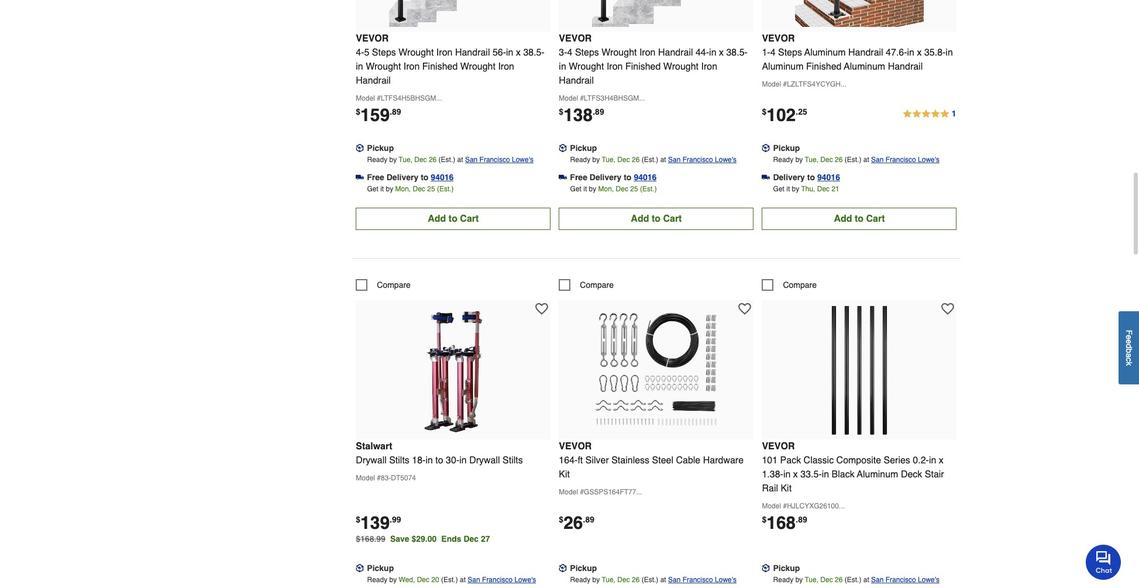 Task type: describe. For each thing, give the bounding box(es) containing it.
4 for 1-
[[771, 47, 776, 58]]

$ 168 .89
[[762, 513, 808, 533]]

0.2-
[[913, 455, 929, 466]]

san francisco lowe's button for the pickup icon underneath 102
[[872, 154, 940, 165]]

a
[[1125, 353, 1134, 358]]

san for san francisco lowe's button associated with the pickup icon underneath 102
[[872, 155, 884, 164]]

compare for "5014911913" element
[[377, 280, 411, 290]]

44-
[[696, 47, 709, 58]]

vevor 164-ft silver stainless steel cable hardware kit
[[559, 441, 744, 480]]

.89 for 26
[[583, 515, 595, 524]]

model for 101 pack classic composite series 0.2-in x 1.38-in x 33.5-in black aluminum deck stair rail kit
[[762, 502, 781, 510]]

hjlcyxg26100...
[[787, 502, 845, 510]]

3 add to cart button from the left
[[762, 208, 957, 230]]

1
[[952, 109, 957, 118]]

138
[[564, 105, 593, 125]]

model # hjlcyxg26100...
[[762, 502, 845, 510]]

vevor 101 pack classic composite series 0.2-in x 1.38-in x 33.5-in black aluminum deck stair rail kit
[[762, 441, 944, 494]]

stair
[[925, 469, 944, 480]]

deck
[[901, 469, 923, 480]]

$ 102 .25
[[762, 105, 808, 125]]

30-
[[446, 455, 460, 466]]

ft
[[578, 455, 583, 466]]

compare for 5014662795 element
[[783, 280, 817, 290]]

stalwart
[[356, 441, 392, 452]]

$ 138 .89
[[559, 105, 604, 125]]

add to cart for 3rd add to cart button from right
[[428, 213, 479, 224]]

by for the pickup icon below 159
[[390, 155, 397, 164]]

handrail down 5
[[356, 75, 391, 86]]

94016 button for the pickup icon under 138
[[634, 171, 657, 183]]

f e e d b a c k
[[1125, 330, 1134, 366]]

francisco for the pickup icon under 138
[[683, 155, 713, 164]]

ready by tue, dec 26 (est.) at san francisco lowe's for the pickup icon below 159's 94016 button
[[367, 155, 534, 164]]

2 add to cart button from the left
[[559, 208, 754, 230]]

get it by mon, dec 25 (est.) for 94016 button related to the pickup icon under 138
[[570, 185, 657, 193]]

classic
[[804, 455, 834, 466]]

tue, for 94016 button related to the pickup icon under 138
[[602, 155, 616, 164]]

san for the pickup icon below actual price $26.89 element's san francisco lowe's button
[[668, 576, 681, 584]]

ready for the pickup icon underneath the 168
[[774, 576, 794, 584]]

at for the pickup icon below 159
[[457, 155, 463, 164]]

35.8-
[[925, 47, 946, 58]]

it for truck filled image associated with the pickup icon below 159
[[381, 185, 384, 193]]

ready by wed, dec 20 (est.) at san francisco lowe's
[[367, 576, 536, 584]]

1 add from the left
[[428, 213, 446, 224]]

ltfs4h5bhsgm...
[[381, 94, 442, 102]]

pickup image down 138
[[559, 144, 567, 152]]

1 stilts from the left
[[389, 455, 410, 466]]

lowe's for the pickup icon below $168.99
[[515, 576, 536, 584]]

it for truck filled image for the pickup icon underneath 102
[[787, 185, 790, 193]]

in left 3-
[[506, 47, 514, 58]]

# for stalwart drywall stilts 18-in to 30-in drywall stilts
[[377, 474, 381, 482]]

4-
[[356, 47, 364, 58]]

$ for 139
[[356, 515, 361, 524]]

model # ltfs3h4bhsgm...
[[559, 94, 645, 102]]

chat invite button image
[[1086, 544, 1122, 580]]

wrought up ltfs4h5bhsgm...
[[399, 47, 434, 58]]

truck filled image for the pickup icon below 159
[[356, 173, 364, 181]]

1 drywall from the left
[[356, 455, 387, 466]]

in right 18-
[[460, 455, 467, 466]]

silver
[[586, 455, 609, 466]]

pickup for the pickup icon under 138
[[570, 143, 597, 153]]

get it by thu, dec 21
[[774, 185, 840, 193]]

$ 26 .89
[[559, 513, 595, 533]]

38.5- for 3-4 steps wrought iron handrail 44-in x 38.5- in wrought iron finished wrought iron handrail
[[727, 47, 748, 58]]

pickup image down 102
[[762, 144, 770, 152]]

5 stars image
[[902, 107, 957, 121]]

it for truck filled image associated with the pickup icon under 138
[[584, 185, 587, 193]]

lzltfs4ycygh...
[[787, 80, 847, 88]]

5
[[364, 47, 370, 58]]

wrought up ltfs3h4bhsgm...
[[602, 47, 637, 58]]

x inside vevor 1-4 steps aluminum handrail 47.6-in x 35.8-in aluminum finished aluminum handrail
[[917, 47, 922, 58]]

in left 30- at the bottom of page
[[426, 455, 433, 466]]

san francisco lowe's button for the pickup icon below $168.99
[[468, 574, 536, 586]]

25 for 94016 button related to the pickup icon under 138
[[631, 185, 638, 193]]

94016 for 94016 button related to the pickup icon under 138
[[634, 172, 657, 182]]

(est.) for the pickup icon below $168.99
[[441, 576, 458, 584]]

actual price $138.89 element
[[559, 105, 604, 125]]

handrail down 47.6-
[[888, 61, 923, 72]]

steel
[[652, 455, 674, 466]]

1 free from the left
[[367, 172, 384, 182]]

2 heart outline image from the left
[[739, 302, 752, 315]]

3 heart outline image from the left
[[942, 302, 955, 315]]

delivery for the pickup icon below 159's 94016 button
[[387, 172, 419, 182]]

3 94016 from the left
[[818, 172, 840, 182]]

model # ltfs4h5bhsgm...
[[356, 94, 442, 102]]

stalwart drywall stilts 18-in to 30-in drywall stilts image
[[389, 306, 518, 435]]

in down the pack
[[784, 469, 791, 480]]

ready for the pickup icon below actual price $26.89 element
[[570, 576, 591, 584]]

.89 for 159
[[390, 107, 401, 116]]

kit inside vevor 101 pack classic composite series 0.2-in x 1.38-in x 33.5-in black aluminum deck stair rail kit
[[781, 483, 792, 494]]

f e e d b a c k button
[[1119, 312, 1140, 385]]

san francisco lowe's button for the pickup icon below 159
[[465, 154, 534, 165]]

x inside the vevor 4-5 steps wrought iron handrail 56-in x 38.5- in wrought iron finished wrought iron handrail
[[516, 47, 521, 58]]

vevor for 101
[[762, 441, 795, 452]]

# for vevor 101 pack classic composite series 0.2-in x 1.38-in x 33.5-in black aluminum deck stair rail kit
[[783, 502, 787, 510]]

handrail left 56-
[[455, 47, 490, 58]]

.25
[[796, 107, 808, 116]]

actual price $26.89 element
[[559, 513, 595, 533]]

steps for 1-
[[778, 47, 802, 58]]

get it by mon, dec 25 (est.) for the pickup icon below 159's 94016 button
[[367, 185, 454, 193]]

56-
[[493, 47, 506, 58]]

san for san francisco lowe's button associated with the pickup icon below 159
[[465, 155, 478, 164]]

20
[[432, 576, 439, 584]]

cable
[[676, 455, 701, 466]]

iron down vevor 4-5 steps wrought iron handrail 56-in x 38.5-in wrought iron finished wrought iron handrail image
[[437, 47, 453, 58]]

iron down 44-
[[701, 61, 718, 72]]

add to cart for 2nd add to cart button from the right
[[631, 213, 682, 224]]

5014911913 element
[[356, 279, 411, 291]]

ready by tue, dec 26 (est.) at san francisco lowe's for 94016 button related to the pickup icon underneath 102
[[774, 155, 940, 164]]

get for the pickup icon underneath 102
[[774, 185, 785, 193]]

handrail left 44-
[[658, 47, 693, 58]]

add to cart for 1st add to cart button from right
[[834, 213, 885, 224]]

gssps164ft77...
[[584, 488, 642, 496]]

francisco for the pickup icon below 159
[[480, 155, 510, 164]]

$ 139 .99
[[356, 513, 401, 533]]

wrought up model # ltfs3h4bhsgm...
[[569, 61, 604, 72]]

to inside stalwart drywall stilts 18-in to 30-in drywall stilts
[[436, 455, 443, 466]]

model for 1-4 steps aluminum handrail 47.6-in x 35.8-in aluminum finished aluminum handrail
[[762, 80, 781, 88]]

ready for the pickup icon under 138
[[570, 155, 591, 164]]

model # lzltfs4ycygh...
[[762, 80, 847, 88]]

free delivery to 94016 for the pickup icon below 159's 94016 button
[[367, 172, 454, 182]]

(est.) for the pickup icon underneath 102
[[845, 155, 862, 164]]

vevor 101 pack classic composite series 0.2-in x 1.38-in x 33.5-in black aluminum deck stair rail kit image
[[795, 306, 924, 435]]

(est.) for the pickup icon underneath the 168
[[845, 576, 862, 584]]

pickup image down $168.99
[[356, 564, 364, 572]]

lowe's for the pickup icon below actual price $26.89 element
[[715, 576, 737, 584]]

composite
[[837, 455, 881, 466]]

26 for the pickup icon underneath 102
[[835, 155, 843, 164]]

ends
[[441, 534, 462, 544]]

rail
[[762, 483, 778, 494]]

$168.99
[[356, 534, 386, 544]]

x down the pack
[[794, 469, 798, 480]]

san francisco lowe's button for the pickup icon underneath the 168
[[872, 574, 940, 586]]

thu,
[[802, 185, 816, 193]]

pickup for the pickup icon below 159
[[367, 143, 394, 153]]

159
[[361, 105, 390, 125]]

steps for 4-
[[372, 47, 396, 58]]

k
[[1125, 362, 1134, 366]]

iron down 56-
[[498, 61, 514, 72]]

83-
[[381, 474, 391, 482]]

27
[[481, 534, 490, 544]]

in down classic
[[822, 469, 829, 480]]

pickup image down 159
[[356, 144, 364, 152]]

21
[[832, 185, 840, 193]]

3-
[[559, 47, 568, 58]]

.89 for 138
[[593, 107, 604, 116]]

delivery for 94016 button related to the pickup icon under 138
[[590, 172, 622, 182]]

model # gssps164ft77...
[[559, 488, 642, 496]]

(est.) for the pickup icon below 159
[[439, 155, 456, 164]]

pickup for the pickup icon underneath the 168
[[773, 563, 800, 573]]

lowe's for the pickup icon below 159
[[512, 155, 534, 164]]

$ for 102
[[762, 107, 767, 116]]

was price $168.99 element
[[356, 531, 390, 544]]

delivery to 94016
[[773, 172, 840, 182]]



Task type: locate. For each thing, give the bounding box(es) containing it.
2 38.5- from the left
[[727, 47, 748, 58]]

stilts up dt5074
[[389, 455, 410, 466]]

$ for 159
[[356, 107, 361, 116]]

1 horizontal spatial cart
[[663, 213, 682, 224]]

francisco for the pickup icon below actual price $26.89 element
[[683, 576, 713, 584]]

iron
[[437, 47, 453, 58], [640, 47, 656, 58], [404, 61, 420, 72], [498, 61, 514, 72], [607, 61, 623, 72], [701, 61, 718, 72]]

hardware
[[703, 455, 744, 466]]

1 truck filled image from the left
[[356, 173, 364, 181]]

ready by tue, dec 26 (est.) at san francisco lowe's for 94016 button related to the pickup icon under 138
[[570, 155, 737, 164]]

0 horizontal spatial mon,
[[395, 185, 411, 193]]

1 horizontal spatial free
[[570, 172, 588, 182]]

vevor 3-4 steps wrought iron handrail 44-in x 38.5- in wrought iron finished wrought iron handrail
[[559, 33, 748, 86]]

drywall right 30- at the bottom of page
[[469, 455, 500, 466]]

2 free delivery to 94016 from the left
[[570, 172, 657, 182]]

dt5074
[[391, 474, 416, 482]]

.89 inside $ 159 .89
[[390, 107, 401, 116]]

iron up ltfs4h5bhsgm...
[[404, 61, 420, 72]]

5014662795 element
[[762, 279, 817, 291]]

5014749917 element
[[559, 279, 614, 291]]

2 25 from the left
[[631, 185, 638, 193]]

wrought
[[399, 47, 434, 58], [602, 47, 637, 58], [366, 61, 401, 72], [460, 61, 496, 72], [569, 61, 604, 72], [664, 61, 699, 72]]

$ left .25
[[762, 107, 767, 116]]

0 horizontal spatial kit
[[559, 469, 570, 480]]

heart outline image
[[536, 302, 549, 315], [739, 302, 752, 315], [942, 302, 955, 315]]

3 get from the left
[[774, 185, 785, 193]]

2 horizontal spatial heart outline image
[[942, 302, 955, 315]]

2 94016 from the left
[[634, 172, 657, 182]]

in down 3-
[[559, 61, 566, 72]]

at for the pickup icon underneath the 168
[[864, 576, 870, 584]]

3 finished from the left
[[807, 61, 842, 72]]

2 free from the left
[[570, 172, 588, 182]]

4 up model # lzltfs4ycygh...
[[771, 47, 776, 58]]

vevor inside the vevor 3-4 steps wrought iron handrail 44-in x 38.5- in wrought iron finished wrought iron handrail
[[559, 33, 592, 44]]

ready
[[367, 155, 388, 164], [570, 155, 591, 164], [774, 155, 794, 164], [367, 576, 388, 584], [570, 576, 591, 584], [774, 576, 794, 584]]

0 horizontal spatial stilts
[[389, 455, 410, 466]]

pickup image
[[356, 144, 364, 152], [559, 144, 567, 152], [762, 144, 770, 152], [356, 564, 364, 572], [559, 564, 567, 572], [762, 564, 770, 572]]

finished up lzltfs4ycygh...
[[807, 61, 842, 72]]

pickup for the pickup icon below $168.99
[[367, 563, 394, 573]]

1 horizontal spatial it
[[584, 185, 587, 193]]

vevor for 164-
[[559, 441, 592, 452]]

0 horizontal spatial 94016
[[431, 172, 454, 182]]

1 4 from the left
[[567, 47, 573, 58]]

model down 164-
[[559, 488, 578, 496]]

2 stilts from the left
[[503, 455, 523, 466]]

san francisco lowe's button for the pickup icon below actual price $26.89 element
[[668, 574, 737, 586]]

mon,
[[395, 185, 411, 193], [599, 185, 614, 193]]

2 horizontal spatial add
[[834, 213, 852, 224]]

vevor up 5
[[356, 33, 389, 44]]

3 truck filled image from the left
[[762, 173, 770, 181]]

26 for the pickup icon underneath the 168
[[835, 576, 843, 584]]

4 up model # ltfs3h4bhsgm...
[[567, 47, 573, 58]]

$ inside the $ 139 .99
[[356, 515, 361, 524]]

102
[[767, 105, 796, 125]]

tue,
[[399, 155, 413, 164], [602, 155, 616, 164], [805, 155, 819, 164], [602, 576, 616, 584], [805, 576, 819, 584]]

free delivery to 94016 for 94016 button related to the pickup icon under 138
[[570, 172, 657, 182]]

in left the 1- on the right top of the page
[[709, 47, 717, 58]]

series
[[884, 455, 911, 466]]

x
[[516, 47, 521, 58], [719, 47, 724, 58], [917, 47, 922, 58], [939, 455, 944, 466], [794, 469, 798, 480]]

add to cart
[[428, 213, 479, 224], [631, 213, 682, 224], [834, 213, 885, 224]]

in
[[506, 47, 514, 58], [709, 47, 717, 58], [908, 47, 915, 58], [946, 47, 953, 58], [356, 61, 363, 72], [559, 61, 566, 72], [426, 455, 433, 466], [460, 455, 467, 466], [929, 455, 937, 466], [784, 469, 791, 480], [822, 469, 829, 480]]

94016 button for the pickup icon below 159
[[431, 171, 454, 183]]

steps right 5
[[372, 47, 396, 58]]

1 get it by mon, dec 25 (est.) from the left
[[367, 185, 454, 193]]

$ down model # ltfs3h4bhsgm...
[[559, 107, 564, 116]]

pickup down $ 159 .89
[[367, 143, 394, 153]]

in up stair
[[929, 455, 937, 466]]

ready down actual price $159.89 element
[[367, 155, 388, 164]]

aluminum
[[805, 47, 846, 58], [762, 61, 804, 72], [844, 61, 886, 72], [857, 469, 899, 480]]

26 for the pickup icon under 138
[[632, 155, 640, 164]]

1.38-
[[762, 469, 784, 480]]

san for san francisco lowe's button associated with the pickup icon below $168.99
[[468, 576, 480, 584]]

1 horizontal spatial stilts
[[503, 455, 523, 466]]

truck filled image for the pickup icon underneath 102
[[762, 173, 770, 181]]

0 horizontal spatial truck filled image
[[356, 173, 364, 181]]

# for vevor 4-5 steps wrought iron handrail 56-in x 38.5- in wrought iron finished wrought iron handrail
[[377, 94, 381, 102]]

x up stair
[[939, 455, 944, 466]]

# left dt5074
[[377, 474, 381, 482]]

0 horizontal spatial steps
[[372, 47, 396, 58]]

0 horizontal spatial heart outline image
[[536, 302, 549, 315]]

1 25 from the left
[[427, 185, 435, 193]]

1 heart outline image from the left
[[536, 302, 549, 315]]

0 horizontal spatial delivery
[[387, 172, 419, 182]]

4 for 3-
[[567, 47, 573, 58]]

finished up ltfs4h5bhsgm...
[[422, 61, 458, 72]]

wrought down 56-
[[460, 61, 496, 72]]

3 94016 button from the left
[[818, 171, 840, 183]]

actual price $168.89 element
[[762, 513, 808, 533]]

0 horizontal spatial get it by mon, dec 25 (est.)
[[367, 185, 454, 193]]

$ up $168.99
[[356, 515, 361, 524]]

2 horizontal spatial truck filled image
[[762, 173, 770, 181]]

add
[[428, 213, 446, 224], [631, 213, 649, 224], [834, 213, 852, 224]]

$ 159 .89
[[356, 105, 401, 125]]

3 add from the left
[[834, 213, 852, 224]]

drywall
[[356, 455, 387, 466], [469, 455, 500, 466]]

vevor
[[356, 33, 389, 44], [559, 33, 592, 44], [762, 33, 795, 44], [559, 441, 592, 452], [762, 441, 795, 452]]

pickup image down actual price $26.89 element
[[559, 564, 567, 572]]

pickup for the pickup icon below actual price $26.89 element
[[570, 563, 597, 573]]

model for 4-5 steps wrought iron handrail 56-in x 38.5- in wrought iron finished wrought iron handrail
[[356, 94, 375, 102]]

94016 for the pickup icon below 159's 94016 button
[[431, 172, 454, 182]]

compare inside 5014749917 element
[[580, 280, 614, 290]]

vevor inside vevor 164-ft silver stainless steel cable hardware kit
[[559, 441, 592, 452]]

francisco for the pickup icon underneath 102
[[886, 155, 916, 164]]

delivery
[[387, 172, 419, 182], [590, 172, 622, 182], [773, 172, 805, 182]]

kit inside vevor 164-ft silver stainless steel cable hardware kit
[[559, 469, 570, 480]]

1 button
[[902, 107, 957, 121]]

0 horizontal spatial add
[[428, 213, 446, 224]]

get for the pickup icon under 138
[[570, 185, 582, 193]]

pickup down $168.99
[[367, 563, 394, 573]]

get it by mon, dec 25 (est.)
[[367, 185, 454, 193], [570, 185, 657, 193]]

model # 83-dt5074
[[356, 474, 416, 482]]

2 94016 button from the left
[[634, 171, 657, 183]]

2 horizontal spatial 94016 button
[[818, 171, 840, 183]]

26 for the pickup icon below 159
[[429, 155, 437, 164]]

ready for the pickup icon below $168.99
[[367, 576, 388, 584]]

1 horizontal spatial heart outline image
[[739, 302, 752, 315]]

0 horizontal spatial compare
[[377, 280, 411, 290]]

1 horizontal spatial free delivery to 94016
[[570, 172, 657, 182]]

pickup down $ 138 .89
[[570, 143, 597, 153]]

38.5- for 4-5 steps wrought iron handrail 56-in x 38.5- in wrought iron finished wrought iron handrail
[[523, 47, 545, 58]]

at for the pickup icon below $168.99
[[460, 576, 466, 584]]

model for 3-4 steps wrought iron handrail 44-in x 38.5- in wrought iron finished wrought iron handrail
[[559, 94, 578, 102]]

at for the pickup icon underneath 102
[[864, 155, 870, 164]]

1 horizontal spatial compare
[[580, 280, 614, 290]]

cart
[[460, 213, 479, 224], [663, 213, 682, 224], [867, 213, 885, 224]]

model left '83-' on the bottom left of page
[[356, 474, 375, 482]]

san francisco lowe's button
[[465, 154, 534, 165], [668, 154, 737, 165], [872, 154, 940, 165], [468, 574, 536, 586], [668, 574, 737, 586], [872, 574, 940, 586]]

.89 down model # ltfs3h4bhsgm...
[[593, 107, 604, 116]]

2 horizontal spatial get
[[774, 185, 785, 193]]

pack
[[781, 455, 801, 466]]

pickup for the pickup icon underneath 102
[[773, 143, 800, 153]]

steps right 3-
[[575, 47, 599, 58]]

kit right the rail at right bottom
[[781, 483, 792, 494]]

1 add to cart button from the left
[[356, 208, 551, 230]]

vevor 1-4 steps aluminum handrail 47.6-in x 35.8-in aluminum finished aluminum handrail image
[[795, 0, 924, 27]]

38.5- inside the vevor 3-4 steps wrought iron handrail 44-in x 38.5- in wrought iron finished wrought iron handrail
[[727, 47, 748, 58]]

1 horizontal spatial truck filled image
[[559, 173, 567, 181]]

vevor up 3-
[[559, 33, 592, 44]]

1 94016 from the left
[[431, 172, 454, 182]]

0 horizontal spatial free
[[367, 172, 384, 182]]

4 inside vevor 1-4 steps aluminum handrail 47.6-in x 35.8-in aluminum finished aluminum handrail
[[771, 47, 776, 58]]

1 horizontal spatial add
[[631, 213, 649, 224]]

ready left wed,
[[367, 576, 388, 584]]

steps for 3-
[[575, 47, 599, 58]]

0 horizontal spatial drywall
[[356, 455, 387, 466]]

vevor inside the vevor 4-5 steps wrought iron handrail 56-in x 38.5- in wrought iron finished wrought iron handrail
[[356, 33, 389, 44]]

4 inside the vevor 3-4 steps wrought iron handrail 44-in x 38.5- in wrought iron finished wrought iron handrail
[[567, 47, 573, 58]]

25 for the pickup icon below 159's 94016 button
[[427, 185, 435, 193]]

1 horizontal spatial drywall
[[469, 455, 500, 466]]

$ down model # gssps164ft77...
[[559, 515, 564, 524]]

2 horizontal spatial add to cart button
[[762, 208, 957, 230]]

1 horizontal spatial add to cart button
[[559, 208, 754, 230]]

wrought down 5
[[366, 61, 401, 72]]

2 cart from the left
[[663, 213, 682, 224]]

compare inside "5014911913" element
[[377, 280, 411, 290]]

2 it from the left
[[584, 185, 587, 193]]

38.5-
[[523, 47, 545, 58], [727, 47, 748, 58]]

.89 down model # ltfs4h5bhsgm...
[[390, 107, 401, 116]]

# up $ 102 .25
[[783, 80, 787, 88]]

1 horizontal spatial 38.5-
[[727, 47, 748, 58]]

steps inside the vevor 3-4 steps wrought iron handrail 44-in x 38.5- in wrought iron finished wrought iron handrail
[[575, 47, 599, 58]]

lowe's
[[512, 155, 534, 164], [715, 155, 737, 164], [918, 155, 940, 164], [515, 576, 536, 584], [715, 576, 737, 584], [918, 576, 940, 584]]

ltfs3h4bhsgm...
[[584, 94, 645, 102]]

25
[[427, 185, 435, 193], [631, 185, 638, 193]]

san for the pickup icon under 138's san francisco lowe's button
[[668, 155, 681, 164]]

pickup down actual price $168.89 element
[[773, 563, 800, 573]]

steps inside vevor 1-4 steps aluminum handrail 47.6-in x 35.8-in aluminum finished aluminum handrail
[[778, 47, 802, 58]]

139
[[361, 513, 390, 533]]

1 horizontal spatial kit
[[781, 483, 792, 494]]

101
[[762, 455, 778, 466]]

38.5- inside the vevor 4-5 steps wrought iron handrail 56-in x 38.5- in wrought iron finished wrought iron handrail
[[523, 47, 545, 58]]

2 get from the left
[[570, 185, 582, 193]]

model down the 1- on the right top of the page
[[762, 80, 781, 88]]

black
[[832, 469, 855, 480]]

2 compare from the left
[[580, 280, 614, 290]]

2 mon, from the left
[[599, 185, 614, 193]]

free
[[367, 172, 384, 182], [570, 172, 588, 182]]

2 delivery from the left
[[590, 172, 622, 182]]

2 4 from the left
[[771, 47, 776, 58]]

vevor 4-5 steps wrought iron handrail 56-in x 38.5- in wrought iron finished wrought iron handrail
[[356, 33, 545, 86]]

2 horizontal spatial steps
[[778, 47, 802, 58]]

# up $ 168 .89
[[783, 502, 787, 510]]

get
[[367, 185, 379, 193], [570, 185, 582, 193], [774, 185, 785, 193]]

$ for 138
[[559, 107, 564, 116]]

.89
[[390, 107, 401, 116], [593, 107, 604, 116], [583, 515, 595, 524], [796, 515, 808, 524]]

0 horizontal spatial cart
[[460, 213, 479, 224]]

.89 down model # hjlcyxg26100...
[[796, 515, 808, 524]]

finished up ltfs3h4bhsgm...
[[626, 61, 661, 72]]

francisco
[[480, 155, 510, 164], [683, 155, 713, 164], [886, 155, 916, 164], [482, 576, 513, 584], [683, 576, 713, 584], [886, 576, 916, 584]]

francisco for the pickup icon below $168.99
[[482, 576, 513, 584]]

kit
[[559, 469, 570, 480], [781, 483, 792, 494]]

# up $ 159 .89
[[377, 94, 381, 102]]

1 compare from the left
[[377, 280, 411, 290]]

by for the pickup icon below $168.99
[[390, 576, 397, 584]]

finished inside the vevor 3-4 steps wrought iron handrail 44-in x 38.5- in wrought iron finished wrought iron handrail
[[626, 61, 661, 72]]

1 finished from the left
[[422, 61, 458, 72]]

3 steps from the left
[[778, 47, 802, 58]]

handrail
[[455, 47, 490, 58], [658, 47, 693, 58], [849, 47, 884, 58], [888, 61, 923, 72], [356, 75, 391, 86], [559, 75, 594, 86]]

finished for 44-
[[626, 61, 661, 72]]

$ inside $ 168 .89
[[762, 515, 767, 524]]

1 horizontal spatial 94016
[[634, 172, 657, 182]]

1-
[[762, 47, 771, 58]]

1 horizontal spatial add to cart
[[631, 213, 682, 224]]

1 it from the left
[[381, 185, 384, 193]]

stilts left 164-
[[503, 455, 523, 466]]

$ inside $ 138 .89
[[559, 107, 564, 116]]

x right 56-
[[516, 47, 521, 58]]

finished
[[422, 61, 458, 72], [626, 61, 661, 72], [807, 61, 842, 72]]

3 compare from the left
[[783, 280, 817, 290]]

stalwart drywall stilts 18-in to 30-in drywall stilts
[[356, 441, 523, 466]]

aluminum inside vevor 101 pack classic composite series 0.2-in x 1.38-in x 33.5-in black aluminum deck stair rail kit
[[857, 469, 899, 480]]

# for vevor 164-ft silver stainless steel cable hardware kit
[[580, 488, 584, 496]]

2 truck filled image from the left
[[559, 173, 567, 181]]

2 horizontal spatial delivery
[[773, 172, 805, 182]]

$168.99 save $29.00 ends dec 27
[[356, 534, 490, 544]]

ready down actual price $138.89 element
[[570, 155, 591, 164]]

38.5- left the 1- on the right top of the page
[[727, 47, 748, 58]]

dec
[[415, 155, 427, 164], [618, 155, 630, 164], [821, 155, 833, 164], [413, 185, 425, 193], [616, 185, 629, 193], [818, 185, 830, 193], [464, 534, 479, 544], [417, 576, 430, 584], [618, 576, 630, 584], [821, 576, 833, 584]]

2 horizontal spatial 94016
[[818, 172, 840, 182]]

2 finished from the left
[[626, 61, 661, 72]]

pickup
[[367, 143, 394, 153], [570, 143, 597, 153], [773, 143, 800, 153], [367, 563, 394, 573], [570, 563, 597, 573], [773, 563, 800, 573]]

steps inside the vevor 4-5 steps wrought iron handrail 56-in x 38.5- in wrought iron finished wrought iron handrail
[[372, 47, 396, 58]]

x inside the vevor 3-4 steps wrought iron handrail 44-in x 38.5- in wrought iron finished wrought iron handrail
[[719, 47, 724, 58]]

model down the rail at right bottom
[[762, 502, 781, 510]]

$ for 26
[[559, 515, 564, 524]]

0 horizontal spatial 38.5-
[[523, 47, 545, 58]]

by
[[390, 155, 397, 164], [593, 155, 600, 164], [796, 155, 803, 164], [386, 185, 393, 193], [589, 185, 597, 193], [792, 185, 800, 193], [390, 576, 397, 584], [593, 576, 600, 584], [796, 576, 803, 584]]

vevor up ft
[[559, 441, 592, 452]]

# for vevor 1-4 steps aluminum handrail 47.6-in x 35.8-in aluminum finished aluminum handrail
[[783, 80, 787, 88]]

finished inside the vevor 4-5 steps wrought iron handrail 56-in x 38.5- in wrought iron finished wrought iron handrail
[[422, 61, 458, 72]]

$
[[356, 107, 361, 116], [559, 107, 564, 116], [762, 107, 767, 116], [356, 515, 361, 524], [559, 515, 564, 524], [762, 515, 767, 524]]

e up the d at the bottom right of page
[[1125, 335, 1134, 340]]

2 horizontal spatial it
[[787, 185, 790, 193]]

3 it from the left
[[787, 185, 790, 193]]

vevor 3-4 steps wrought iron handrail 44-in x 38.5-in wrought iron finished wrought iron handrail image
[[592, 0, 721, 27]]

1 mon, from the left
[[395, 185, 411, 193]]

1 horizontal spatial get it by mon, dec 25 (est.)
[[570, 185, 657, 193]]

1 cart from the left
[[460, 213, 479, 224]]

vevor for 3-
[[559, 33, 592, 44]]

1 38.5- from the left
[[523, 47, 545, 58]]

model up 138
[[559, 94, 578, 102]]

1 94016 button from the left
[[431, 171, 454, 183]]

handrail up model # ltfs3h4bhsgm...
[[559, 75, 594, 86]]

2 horizontal spatial cart
[[867, 213, 885, 224]]

d
[[1125, 344, 1134, 349]]

iron up ltfs3h4bhsgm...
[[607, 61, 623, 72]]

94016
[[431, 172, 454, 182], [634, 172, 657, 182], [818, 172, 840, 182]]

$ for 168
[[762, 515, 767, 524]]

san
[[465, 155, 478, 164], [668, 155, 681, 164], [872, 155, 884, 164], [468, 576, 480, 584], [668, 576, 681, 584], [872, 576, 884, 584]]

# for vevor 3-4 steps wrought iron handrail 44-in x 38.5- in wrought iron finished wrought iron handrail
[[580, 94, 584, 102]]

$ inside $ 102 .25
[[762, 107, 767, 116]]

compare inside 5014662795 element
[[783, 280, 817, 290]]

164-
[[559, 455, 578, 466]]

.89 inside $ 138 .89
[[593, 107, 604, 116]]

0 horizontal spatial 25
[[427, 185, 435, 193]]

2 drywall from the left
[[469, 455, 500, 466]]

pickup down actual price $26.89 element
[[570, 563, 597, 573]]

get for the pickup icon below 159
[[367, 185, 379, 193]]

1 delivery from the left
[[387, 172, 419, 182]]

1 horizontal spatial steps
[[575, 47, 599, 58]]

steps
[[372, 47, 396, 58], [575, 47, 599, 58], [778, 47, 802, 58]]

vevor inside vevor 1-4 steps aluminum handrail 47.6-in x 35.8-in aluminum finished aluminum handrail
[[762, 33, 795, 44]]

mon, for 94016 button related to the pickup icon under 138
[[599, 185, 614, 193]]

0 horizontal spatial 4
[[567, 47, 573, 58]]

3 cart from the left
[[867, 213, 885, 224]]

2 horizontal spatial finished
[[807, 61, 842, 72]]

2 horizontal spatial compare
[[783, 280, 817, 290]]

47.6-
[[886, 47, 908, 58]]

actual price $139.99 element
[[356, 513, 401, 533]]

1 horizontal spatial get
[[570, 185, 582, 193]]

at for the pickup icon below actual price $26.89 element
[[661, 576, 666, 584]]

wed,
[[399, 576, 415, 584]]

2 e from the top
[[1125, 340, 1134, 344]]

168
[[767, 513, 796, 533]]

.89 inside $ 168 .89
[[796, 515, 808, 524]]

1 vertical spatial kit
[[781, 483, 792, 494]]

actual price $102.25 element
[[762, 105, 808, 125]]

2 steps from the left
[[575, 47, 599, 58]]

0 horizontal spatial add to cart button
[[356, 208, 551, 230]]

$ inside $ 26 .89
[[559, 515, 564, 524]]

lowe's for the pickup icon under 138
[[715, 155, 737, 164]]

x left 35.8-
[[917, 47, 922, 58]]

.89 inside $ 26 .89
[[583, 515, 595, 524]]

kit down 164-
[[559, 469, 570, 480]]

handrail left 47.6-
[[849, 47, 884, 58]]

0 horizontal spatial add to cart
[[428, 213, 479, 224]]

38.5- left 3-
[[523, 47, 545, 58]]

in left 35.8-
[[908, 47, 915, 58]]

model up 159
[[356, 94, 375, 102]]

0 horizontal spatial finished
[[422, 61, 458, 72]]

vevor for 4-
[[356, 33, 389, 44]]

stainless
[[612, 455, 650, 466]]

1 steps from the left
[[372, 47, 396, 58]]

model for drywall stilts 18-in to 30-in drywall stilts
[[356, 474, 375, 482]]

mon, for the pickup icon below 159's 94016 button
[[395, 185, 411, 193]]

3 add to cart from the left
[[834, 213, 885, 224]]

$ inside $ 159 .89
[[356, 107, 361, 116]]

model for 164-ft silver stainless steel cable hardware kit
[[559, 488, 578, 496]]

(est.) for the pickup icon below actual price $26.89 element
[[642, 576, 659, 584]]

vevor up 101 in the right bottom of the page
[[762, 441, 795, 452]]

18-
[[412, 455, 426, 466]]

by for the pickup icon underneath the 168
[[796, 576, 803, 584]]

savings save $29.00 element
[[390, 534, 495, 544]]

$ down the rail at right bottom
[[762, 515, 767, 524]]

c
[[1125, 358, 1134, 362]]

in right 47.6-
[[946, 47, 953, 58]]

1 horizontal spatial 94016 button
[[634, 171, 657, 183]]

steps right the 1- on the right top of the page
[[778, 47, 802, 58]]

1 e from the top
[[1125, 335, 1134, 340]]

1 get from the left
[[367, 185, 379, 193]]

0 horizontal spatial get
[[367, 185, 379, 193]]

.99
[[390, 515, 401, 524]]

e up b
[[1125, 340, 1134, 344]]

tue, for 94016 button related to the pickup icon underneath 102
[[805, 155, 819, 164]]

save
[[390, 534, 409, 544]]

f
[[1125, 330, 1134, 335]]

add to cart button
[[356, 208, 551, 230], [559, 208, 754, 230], [762, 208, 957, 230]]

model
[[762, 80, 781, 88], [356, 94, 375, 102], [559, 94, 578, 102], [356, 474, 375, 482], [559, 488, 578, 496], [762, 502, 781, 510]]

1 horizontal spatial delivery
[[590, 172, 622, 182]]

$29.00
[[412, 534, 437, 544]]

finished inside vevor 1-4 steps aluminum handrail 47.6-in x 35.8-in aluminum finished aluminum handrail
[[807, 61, 842, 72]]

drywall down stalwart on the bottom left of the page
[[356, 455, 387, 466]]

ready up the delivery to 94016 in the right of the page
[[774, 155, 794, 164]]

94016 button
[[431, 171, 454, 183], [634, 171, 657, 183], [818, 171, 840, 183]]

1 add to cart from the left
[[428, 213, 479, 224]]

2 horizontal spatial add to cart
[[834, 213, 885, 224]]

compare
[[377, 280, 411, 290], [580, 280, 614, 290], [783, 280, 817, 290]]

0 vertical spatial kit
[[559, 469, 570, 480]]

# up $ 138 .89
[[580, 94, 584, 102]]

lowe's for the pickup icon underneath the 168
[[918, 576, 940, 584]]

by for the pickup icon under 138
[[593, 155, 600, 164]]

wrought down 44-
[[664, 61, 699, 72]]

actual price $159.89 element
[[356, 105, 401, 125]]

2 get it by mon, dec 25 (est.) from the left
[[570, 185, 657, 193]]

truck filled image for the pickup icon under 138
[[559, 173, 567, 181]]

.89 for 168
[[796, 515, 808, 524]]

vevor inside vevor 101 pack classic composite series 0.2-in x 1.38-in x 33.5-in black aluminum deck stair rail kit
[[762, 441, 795, 452]]

vevor 1-4 steps aluminum handrail 47.6-in x 35.8-in aluminum finished aluminum handrail
[[762, 33, 953, 72]]

vevor 4-5 steps wrought iron handrail 56-in x 38.5-in wrought iron finished wrought iron handrail image
[[389, 0, 518, 27]]

2 add from the left
[[631, 213, 649, 224]]

3 delivery from the left
[[773, 172, 805, 182]]

tue, for the pickup icon below 159's 94016 button
[[399, 155, 413, 164]]

b
[[1125, 349, 1134, 353]]

2 add to cart from the left
[[631, 213, 682, 224]]

x right 44-
[[719, 47, 724, 58]]

in down 4-
[[356, 61, 363, 72]]

.89 down model # gssps164ft77...
[[583, 515, 595, 524]]

0 horizontal spatial 94016 button
[[431, 171, 454, 183]]

ready for the pickup icon underneath 102
[[774, 155, 794, 164]]

1 horizontal spatial finished
[[626, 61, 661, 72]]

francisco for the pickup icon underneath the 168
[[886, 576, 916, 584]]

ends dec 27 element
[[441, 534, 495, 544]]

finished for 56-
[[422, 61, 458, 72]]

truck filled image
[[356, 173, 364, 181], [559, 173, 567, 181], [762, 173, 770, 181]]

1 horizontal spatial mon,
[[599, 185, 614, 193]]

vevor 164-ft silver stainless steel cable hardware kit image
[[592, 306, 721, 435]]

33.5-
[[801, 469, 822, 480]]

by for the pickup icon underneath 102
[[796, 155, 803, 164]]

iron down vevor 3-4 steps wrought iron handrail 44-in x 38.5-in wrought iron finished wrought iron handrail image
[[640, 47, 656, 58]]

0 horizontal spatial it
[[381, 185, 384, 193]]

$ down model # ltfs4h5bhsgm...
[[356, 107, 361, 116]]

pickup image down the 168
[[762, 564, 770, 572]]

ready down actual price $168.89 element
[[774, 576, 794, 584]]

# up actual price $26.89 element
[[580, 488, 584, 496]]

1 horizontal spatial 4
[[771, 47, 776, 58]]

ready down actual price $26.89 element
[[570, 576, 591, 584]]

1 horizontal spatial 25
[[631, 185, 638, 193]]

vevor up the 1- on the right top of the page
[[762, 33, 795, 44]]

1 free delivery to 94016 from the left
[[367, 172, 454, 182]]

0 horizontal spatial free delivery to 94016
[[367, 172, 454, 182]]

26 for the pickup icon below actual price $26.89 element
[[632, 576, 640, 584]]

pickup down the 'actual price $102.25' element
[[773, 143, 800, 153]]

san for san francisco lowe's button associated with the pickup icon underneath the 168
[[872, 576, 884, 584]]



Task type: vqa. For each thing, say whether or not it's contained in the screenshot.
Francisco for the middle pickup icon
yes



